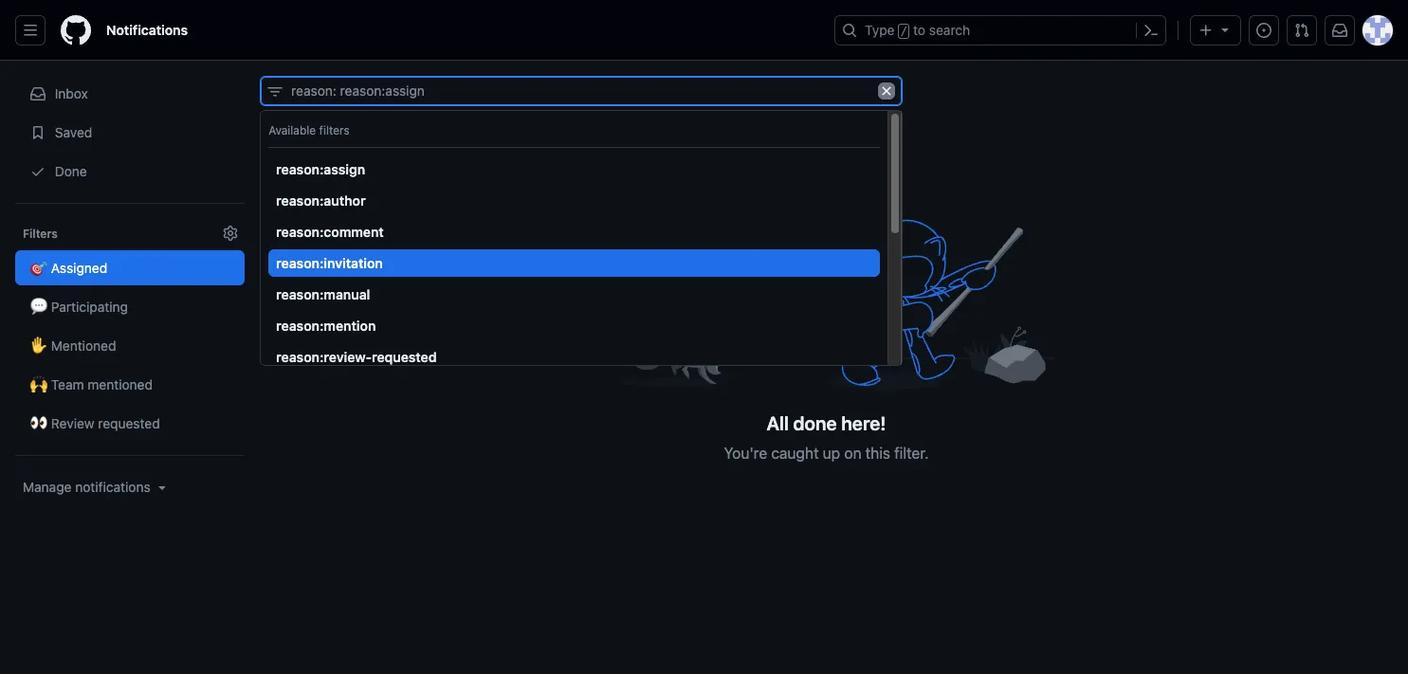Task type: describe. For each thing, give the bounding box(es) containing it.
filters
[[23, 227, 58, 241]]

you're caught up on this filter.
[[724, 445, 929, 462]]

done
[[51, 163, 87, 179]]

triangle down image inside manage notifications popup button
[[154, 480, 170, 495]]

filter.
[[895, 445, 929, 462]]

plus image
[[1199, 23, 1214, 38]]

you're
[[724, 445, 768, 462]]

review
[[51, 416, 94, 432]]

notifications element
[[15, 61, 245, 543]]

command palette image
[[1144, 23, 1159, 38]]

filters
[[319, 123, 350, 138]]

notifications
[[106, 22, 188, 38]]

inbox image
[[30, 86, 46, 102]]

manage notifications
[[23, 479, 151, 495]]

customize filters image
[[223, 226, 238, 241]]

reason:review-
[[276, 349, 372, 365]]

mentioned
[[88, 377, 153, 393]]

reason:author
[[276, 193, 366, 209]]

reason:comment
[[276, 224, 384, 240]]

reason:author undefined option
[[269, 187, 881, 214]]

saved link
[[15, 115, 245, 150]]

🙌 team mentioned link
[[15, 367, 245, 402]]

done
[[794, 413, 837, 434]]

✋
[[30, 338, 47, 354]]

participating
[[51, 299, 128, 315]]

search
[[930, 22, 971, 38]]

Filter notifications text field
[[260, 76, 904, 106]]

git pull request image
[[1295, 23, 1310, 38]]

all done here!
[[767, 413, 887, 434]]

👀 review requested
[[30, 416, 160, 432]]

inbox
[[55, 85, 88, 102]]

type / to search
[[865, 22, 971, 38]]

notifications link
[[99, 15, 196, 46]]

assigned
[[51, 260, 107, 276]]

caught
[[772, 445, 819, 462]]

✋ mentioned link
[[15, 328, 245, 363]]

inbox link
[[15, 76, 245, 111]]

all
[[767, 413, 789, 434]]

filter zero image
[[599, 182, 1055, 397]]

manage
[[23, 479, 72, 495]]

0 vertical spatial triangle down image
[[1218, 22, 1233, 37]]

reason:comment undefined option
[[269, 218, 881, 246]]

saved
[[51, 124, 92, 140]]

👀
[[30, 416, 47, 432]]

notifications image
[[1333, 23, 1348, 38]]

available
[[269, 123, 316, 138]]

homepage image
[[61, 15, 91, 46]]

notifications
[[75, 479, 151, 495]]

filter image
[[268, 84, 283, 100]]

reason:assign undefined option
[[269, 156, 881, 183]]

🙌 team mentioned
[[30, 377, 153, 393]]

type
[[865, 22, 895, 38]]

bookmark image
[[30, 125, 46, 140]]



Task type: vqa. For each thing, say whether or not it's contained in the screenshot.
Assigned
yes



Task type: locate. For each thing, give the bounding box(es) containing it.
🎯 assigned link
[[15, 250, 245, 286]]

to
[[914, 22, 926, 38]]

reason:invitation
[[276, 255, 383, 271]]

👀 review requested link
[[15, 406, 245, 441]]

reason:invitation undefined option
[[269, 250, 881, 277]]

reason:mention
[[276, 318, 376, 334]]

reason:manual
[[276, 287, 370, 303]]

manage notifications button
[[23, 478, 170, 497]]

done link
[[15, 154, 245, 189]]

🎯
[[30, 260, 47, 276]]

up
[[823, 445, 841, 462]]

reason:review-requested
[[276, 349, 437, 365]]

1 horizontal spatial requested
[[372, 349, 437, 365]]

0 vertical spatial requested
[[372, 349, 437, 365]]

requested inside available filters list box
[[372, 349, 437, 365]]

requested down 🙌 team mentioned link
[[98, 416, 160, 432]]

reason:assign
[[276, 161, 365, 177]]

mentioned
[[51, 338, 116, 354]]

0 horizontal spatial requested
[[98, 416, 160, 432]]

💬
[[30, 299, 47, 315]]

requested down reason:mention
[[372, 349, 437, 365]]

💬 participating
[[30, 299, 128, 315]]

issue opened image
[[1257, 23, 1272, 38]]

1 horizontal spatial triangle down image
[[1218, 22, 1233, 37]]

✋ mentioned
[[30, 338, 116, 354]]

available filters list box
[[269, 115, 881, 621]]

triangle down image right plus image
[[1218, 22, 1233, 37]]

None search field
[[260, 76, 904, 629]]

requested
[[372, 349, 437, 365], [98, 416, 160, 432]]

check image
[[30, 164, 46, 179]]

1 vertical spatial requested
[[98, 416, 160, 432]]

here!
[[842, 413, 887, 434]]

on
[[845, 445, 862, 462]]

💬 participating link
[[15, 289, 245, 324]]

0 horizontal spatial triangle down image
[[154, 480, 170, 495]]

🎯 assigned
[[30, 260, 107, 276]]

team
[[51, 377, 84, 393]]

requested inside notifications element
[[98, 416, 160, 432]]

/
[[901, 25, 908, 38]]

available filters
[[269, 123, 350, 138]]

none search field containing reason:assign
[[260, 76, 904, 629]]

reason:manual undefined option
[[269, 281, 881, 308]]

this
[[866, 445, 891, 462]]

triangle down image
[[1218, 22, 1233, 37], [154, 480, 170, 495]]

triangle down image right notifications at the bottom left of the page
[[154, 480, 170, 495]]

1 vertical spatial triangle down image
[[154, 480, 170, 495]]

🙌
[[30, 377, 47, 393]]

clear filters image
[[879, 83, 896, 100]]



